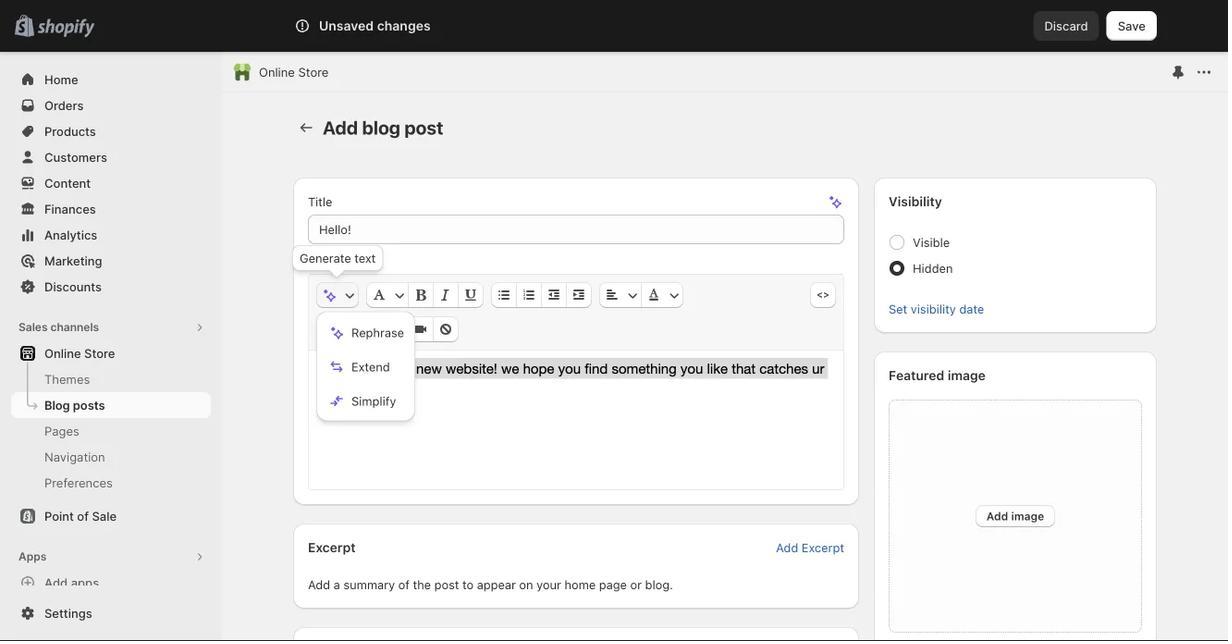 Task type: describe. For each thing, give the bounding box(es) containing it.
apps
[[19, 550, 47, 563]]

add apps button
[[11, 570, 211, 596]]

sales
[[19, 321, 48, 334]]

pages link
[[11, 418, 211, 444]]

blog posts
[[44, 398, 105, 412]]

home link
[[11, 67, 211, 93]]

analytics
[[44, 228, 97, 242]]

finances link
[[11, 196, 211, 222]]

unsaved
[[319, 18, 374, 34]]

sales channels button
[[11, 315, 211, 340]]

0 vertical spatial store
[[298, 65, 329, 79]]

0 vertical spatial online store
[[259, 65, 329, 79]]

content
[[44, 176, 91, 190]]

point of sale button
[[0, 503, 222, 529]]

orders link
[[11, 93, 211, 118]]

finances
[[44, 202, 96, 216]]

settings link
[[11, 600, 211, 626]]

add
[[44, 575, 68, 590]]

add apps
[[44, 575, 99, 590]]

marketing
[[44, 253, 102, 268]]

0 horizontal spatial online
[[44, 346, 81, 360]]

discard
[[1045, 19, 1089, 33]]

online store inside 'link'
[[44, 346, 115, 360]]

analytics link
[[11, 222, 211, 248]]

products
[[44, 124, 96, 138]]

themes
[[44, 372, 90, 386]]

apps
[[71, 575, 99, 590]]

of
[[77, 509, 89, 523]]

search button
[[346, 11, 883, 41]]

products link
[[11, 118, 211, 144]]

changes
[[377, 18, 431, 34]]

save
[[1118, 19, 1146, 33]]

orders
[[44, 98, 84, 112]]

search
[[376, 19, 416, 33]]

point of sale link
[[11, 503, 211, 529]]

point
[[44, 509, 74, 523]]

point of sale
[[44, 509, 117, 523]]

1 vertical spatial store
[[84, 346, 115, 360]]

settings
[[44, 606, 92, 620]]

save button
[[1107, 11, 1157, 41]]



Task type: locate. For each thing, give the bounding box(es) containing it.
store
[[298, 65, 329, 79], [84, 346, 115, 360]]

home
[[44, 72, 78, 86]]

customers link
[[11, 144, 211, 170]]

marketing link
[[11, 248, 211, 274]]

1 vertical spatial online
[[44, 346, 81, 360]]

online store link
[[259, 63, 329, 81], [11, 340, 211, 366]]

pages
[[44, 424, 79, 438]]

preferences
[[44, 475, 113, 490]]

online store link down channels
[[11, 340, 211, 366]]

online down sales channels
[[44, 346, 81, 360]]

1 vertical spatial online store
[[44, 346, 115, 360]]

sale
[[92, 509, 117, 523]]

online store down channels
[[44, 346, 115, 360]]

customers
[[44, 150, 107, 164]]

preferences link
[[11, 470, 211, 496]]

0 horizontal spatial online store
[[44, 346, 115, 360]]

channels
[[50, 321, 99, 334]]

blog
[[44, 398, 70, 412]]

blog posts link
[[11, 392, 211, 418]]

online
[[259, 65, 295, 79], [44, 346, 81, 360]]

discounts link
[[11, 274, 211, 300]]

shopify image
[[37, 19, 95, 37]]

online store link right online store image
[[259, 63, 329, 81]]

online store image
[[233, 63, 252, 81]]

discounts
[[44, 279, 102, 294]]

discard button
[[1034, 11, 1100, 41]]

themes link
[[11, 366, 211, 392]]

posts
[[73, 398, 105, 412]]

1 horizontal spatial online
[[259, 65, 295, 79]]

1 horizontal spatial store
[[298, 65, 329, 79]]

1 vertical spatial online store link
[[11, 340, 211, 366]]

online store
[[259, 65, 329, 79], [44, 346, 115, 360]]

apps button
[[11, 544, 211, 570]]

content link
[[11, 170, 211, 196]]

0 horizontal spatial store
[[84, 346, 115, 360]]

online store right online store image
[[259, 65, 329, 79]]

sales channels
[[19, 321, 99, 334]]

navigation
[[44, 450, 105, 464]]

online right online store image
[[259, 65, 295, 79]]

0 vertical spatial online store link
[[259, 63, 329, 81]]

0 horizontal spatial online store link
[[11, 340, 211, 366]]

unsaved changes
[[319, 18, 431, 34]]

1 horizontal spatial online store
[[259, 65, 329, 79]]

navigation link
[[11, 444, 211, 470]]

store down unsaved
[[298, 65, 329, 79]]

1 horizontal spatial online store link
[[259, 63, 329, 81]]

store down the sales channels button
[[84, 346, 115, 360]]

0 vertical spatial online
[[259, 65, 295, 79]]



Task type: vqa. For each thing, say whether or not it's contained in the screenshot.
shopify.
no



